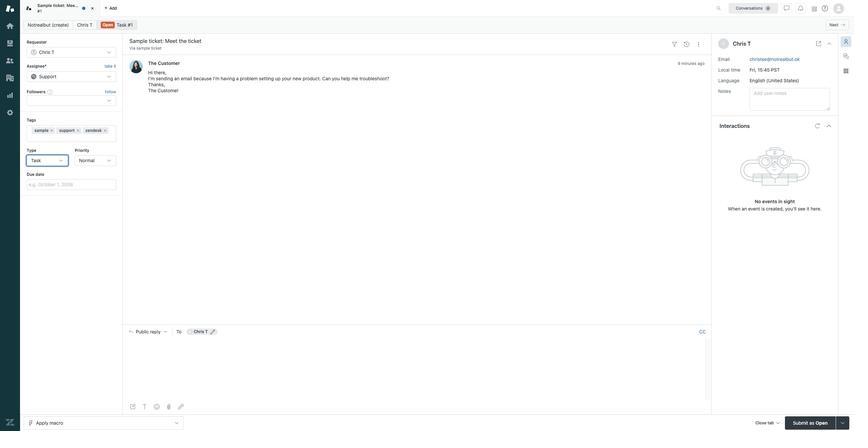 Task type: describe. For each thing, give the bounding box(es) containing it.
chris inside requester element
[[39, 50, 50, 55]]

ticket actions image
[[696, 42, 702, 47]]

here.
[[811, 206, 822, 212]]

Due date field
[[27, 180, 116, 190]]

ago
[[698, 61, 705, 66]]

next button
[[826, 20, 849, 30]]

Add user notes text field
[[750, 88, 830, 111]]

close image
[[89, 5, 96, 12]]

chris up time
[[733, 41, 747, 47]]

apply macro
[[36, 421, 63, 426]]

local
[[719, 67, 730, 73]]

close image
[[827, 41, 832, 46]]

the customer link
[[148, 61, 180, 66]]

due
[[27, 172, 34, 177]]

hi
[[148, 70, 153, 76]]

as
[[810, 421, 815, 426]]

interactions
[[720, 123, 750, 129]]

get help image
[[822, 5, 828, 11]]

view more details image
[[816, 41, 822, 46]]

help
[[341, 76, 350, 82]]

chris t inside secondary element
[[77, 22, 93, 28]]

edit user image
[[211, 330, 215, 335]]

15:45
[[758, 67, 770, 73]]

avatar image
[[130, 60, 143, 74]]

zendesk
[[85, 128, 102, 133]]

followers
[[27, 89, 45, 94]]

add link (cmd k) image
[[178, 405, 184, 410]]

2 i'm from the left
[[213, 76, 220, 82]]

zendesk support image
[[6, 4, 14, 13]]

chris t inside requester element
[[39, 50, 54, 55]]

events
[[763, 199, 778, 204]]

secondary element
[[20, 18, 854, 32]]

cc
[[700, 329, 706, 335]]

button displays agent's chat status as invisible. image
[[784, 6, 790, 11]]

conversations button
[[729, 3, 778, 14]]

info on adding followers image
[[47, 89, 53, 95]]

organizations image
[[6, 74, 14, 82]]

hide composer image
[[415, 322, 420, 328]]

follow
[[105, 89, 116, 94]]

notrealbut
[[28, 22, 51, 28]]

submit
[[793, 421, 809, 426]]

troubleshoot?
[[360, 76, 389, 82]]

minutes
[[682, 61, 697, 66]]

requester element
[[27, 47, 116, 58]]

reply
[[150, 330, 161, 335]]

apply
[[36, 421, 48, 426]]

support
[[39, 74, 56, 79]]

ticket inside sample ticket: meet the ticket #1
[[85, 3, 96, 8]]

fri, 15:45 pst
[[750, 67, 780, 73]]

having
[[221, 76, 235, 82]]

9 minutes ago
[[678, 61, 705, 66]]

priority
[[75, 148, 89, 153]]

date
[[36, 172, 44, 177]]

in
[[779, 199, 783, 204]]

pst
[[771, 67, 780, 73]]

format text image
[[142, 405, 148, 410]]

sending
[[156, 76, 173, 82]]

cc button
[[700, 329, 706, 335]]

public reply
[[136, 330, 161, 335]]

insert emojis image
[[154, 405, 160, 410]]

due date
[[27, 172, 44, 177]]

displays possible ticket submission types image
[[840, 421, 846, 426]]

see
[[798, 206, 806, 212]]

event
[[749, 206, 760, 212]]

1 horizontal spatial ticket
[[151, 46, 162, 51]]

remove image for sample
[[50, 129, 54, 133]]

close
[[756, 421, 767, 426]]

task for task #1
[[117, 22, 127, 28]]

t left edit user icon in the bottom left of the page
[[205, 330, 208, 335]]

your
[[282, 76, 291, 82]]

public reply button
[[123, 325, 172, 339]]

conversations
[[736, 6, 763, 11]]

add attachment image
[[166, 405, 172, 410]]

get started image
[[6, 22, 14, 30]]

chris inside secondary element
[[77, 22, 88, 28]]

the inside hi there, i'm sending an email because i'm having a problem setting up your new product. can you help me troubleshoot? thanks, the customer
[[148, 88, 156, 94]]

me
[[352, 76, 358, 82]]

chris t right christee@notrealbut.ok icon
[[194, 330, 208, 335]]

tabs tab list
[[20, 0, 710, 17]]

customers image
[[6, 56, 14, 65]]

open inside secondary element
[[103, 22, 113, 27]]

events image
[[684, 42, 690, 47]]

notrealbut (create) button
[[23, 20, 73, 30]]

meet
[[67, 3, 76, 8]]

type
[[27, 148, 36, 153]]

customer context image
[[844, 39, 849, 44]]

task #1
[[117, 22, 133, 28]]

task for task
[[31, 158, 41, 164]]

the
[[78, 3, 84, 8]]

9
[[678, 61, 681, 66]]

thanks,
[[148, 82, 165, 88]]

product.
[[303, 76, 321, 82]]

normal
[[79, 158, 95, 164]]

support
[[59, 128, 75, 133]]

t up support
[[52, 50, 54, 55]]

next
[[830, 22, 839, 27]]

(united
[[767, 78, 783, 83]]

(create)
[[52, 22, 69, 28]]

sample
[[37, 3, 52, 8]]

you
[[332, 76, 340, 82]]

take
[[105, 64, 113, 69]]

admin image
[[6, 108, 14, 117]]

christee@notrealbut.ok
[[750, 56, 800, 62]]

via sample ticket
[[130, 46, 162, 51]]

draft mode image
[[130, 405, 136, 410]]

1 horizontal spatial open
[[816, 421, 828, 426]]

there,
[[154, 70, 167, 76]]

tags
[[27, 118, 36, 123]]

setting
[[259, 76, 274, 82]]



Task type: vqa. For each thing, say whether or not it's contained in the screenshot.
Notrealbut (create) button
yes



Task type: locate. For each thing, give the bounding box(es) containing it.
0 vertical spatial ticket
[[85, 3, 96, 8]]

2 remove image from the left
[[103, 129, 107, 133]]

it inside no events in sight when an event is created, you'll see it here.
[[807, 206, 810, 212]]

take it
[[105, 64, 116, 69]]

english
[[750, 78, 766, 83]]

1 remove image from the left
[[50, 129, 54, 133]]

1 vertical spatial #1
[[128, 22, 133, 28]]

to
[[176, 329, 182, 335]]

christee@notrealbut.ok image
[[187, 330, 193, 335]]

views image
[[6, 39, 14, 48]]

t inside secondary element
[[90, 22, 93, 28]]

0 vertical spatial sample
[[137, 46, 150, 51]]

1 vertical spatial open
[[816, 421, 828, 426]]

sample right the via
[[137, 46, 150, 51]]

1 horizontal spatial remove image
[[103, 129, 107, 133]]

tab
[[20, 0, 100, 17]]

0 horizontal spatial sample
[[34, 128, 49, 133]]

0 vertical spatial task
[[117, 22, 127, 28]]

take it button
[[105, 63, 116, 70]]

zendesk image
[[6, 419, 14, 428]]

it
[[114, 64, 116, 69], [807, 206, 810, 212]]

ticket
[[85, 3, 96, 8], [151, 46, 162, 51]]

remove image
[[76, 129, 80, 133]]

it inside take it button
[[114, 64, 116, 69]]

chris t link
[[73, 20, 97, 30]]

1 vertical spatial ticket
[[151, 46, 162, 51]]

chris down requester
[[39, 50, 50, 55]]

1 vertical spatial an
[[742, 206, 747, 212]]

problem
[[240, 76, 258, 82]]

1 i'm from the left
[[148, 76, 155, 82]]

notes
[[719, 88, 731, 94]]

chris t down close image
[[77, 22, 93, 28]]

because
[[193, 76, 212, 82]]

main element
[[0, 0, 20, 432]]

chris down the
[[77, 22, 88, 28]]

0 horizontal spatial #1
[[37, 9, 42, 14]]

remove image left 'support'
[[50, 129, 54, 133]]

user image
[[722, 42, 726, 46], [723, 42, 725, 46]]

#1 up the via
[[128, 22, 133, 28]]

remove image for zendesk
[[103, 129, 107, 133]]

0 vertical spatial customer
[[158, 61, 180, 66]]

the
[[148, 61, 157, 66], [148, 88, 156, 94]]

public
[[136, 330, 149, 335]]

is
[[762, 206, 765, 212]]

assignee*
[[27, 64, 47, 69]]

email
[[181, 76, 192, 82]]

add
[[109, 6, 117, 11]]

an left event
[[742, 206, 747, 212]]

1 horizontal spatial task
[[117, 22, 127, 28]]

0 horizontal spatial i'm
[[148, 76, 155, 82]]

customer
[[158, 61, 180, 66], [158, 88, 179, 94]]

time
[[731, 67, 741, 73]]

an left email
[[174, 76, 180, 82]]

up
[[275, 76, 281, 82]]

i'm
[[148, 76, 155, 82], [213, 76, 220, 82]]

1 horizontal spatial #1
[[128, 22, 133, 28]]

the up "hi"
[[148, 61, 157, 66]]

1 horizontal spatial it
[[807, 206, 810, 212]]

open
[[103, 22, 113, 27], [816, 421, 828, 426]]

9 minutes ago text field
[[678, 61, 705, 66]]

when
[[728, 206, 741, 212]]

0 horizontal spatial an
[[174, 76, 180, 82]]

an inside no events in sight when an event is created, you'll see it here.
[[742, 206, 747, 212]]

remove image right zendesk
[[103, 129, 107, 133]]

#1 down sample
[[37, 9, 42, 14]]

0 vertical spatial it
[[114, 64, 116, 69]]

open left task #1
[[103, 22, 113, 27]]

sample down tags at left
[[34, 128, 49, 133]]

apps image
[[844, 68, 849, 74]]

open right as
[[816, 421, 828, 426]]

0 vertical spatial #1
[[37, 9, 42, 14]]

#1
[[37, 9, 42, 14], [128, 22, 133, 28]]

#1 inside secondary element
[[128, 22, 133, 28]]

0 horizontal spatial ticket
[[85, 3, 96, 8]]

sight
[[784, 199, 795, 204]]

0 vertical spatial open
[[103, 22, 113, 27]]

close tab button
[[753, 417, 783, 431]]

tab containing sample ticket: meet the ticket
[[20, 0, 100, 17]]

close tab
[[756, 421, 774, 426]]

assignee* element
[[27, 71, 116, 82]]

ticket right the
[[85, 3, 96, 8]]

customer up there,
[[158, 61, 180, 66]]

0 horizontal spatial open
[[103, 22, 113, 27]]

local time
[[719, 67, 741, 73]]

2 the from the top
[[148, 88, 156, 94]]

a
[[236, 76, 239, 82]]

requester
[[27, 40, 47, 45]]

tab
[[768, 421, 774, 426]]

1 horizontal spatial i'm
[[213, 76, 220, 82]]

the down thanks,
[[148, 88, 156, 94]]

1 vertical spatial it
[[807, 206, 810, 212]]

i'm down "hi"
[[148, 76, 155, 82]]

t up fri,
[[748, 41, 751, 47]]

1 horizontal spatial an
[[742, 206, 747, 212]]

Subject field
[[128, 37, 668, 45]]

1 horizontal spatial sample
[[137, 46, 150, 51]]

you'll
[[786, 206, 797, 212]]

follow button
[[105, 89, 116, 95]]

1 vertical spatial sample
[[34, 128, 49, 133]]

via
[[130, 46, 135, 51]]

customer down sending
[[158, 88, 179, 94]]

customer inside hi there, i'm sending an email because i'm having a problem setting up your new product. can you help me troubleshoot? thanks, the customer
[[158, 88, 179, 94]]

#1 inside sample ticket: meet the ticket #1
[[37, 9, 42, 14]]

chris right christee@notrealbut.ok icon
[[194, 330, 204, 335]]

0 vertical spatial an
[[174, 76, 180, 82]]

no events in sight when an event is created, you'll see it here.
[[728, 199, 822, 212]]

t down close image
[[90, 22, 93, 28]]

hi there, i'm sending an email because i'm having a problem setting up your new product. can you help me troubleshoot? thanks, the customer
[[148, 70, 389, 94]]

language
[[719, 78, 740, 83]]

task down the type
[[31, 158, 41, 164]]

0 horizontal spatial task
[[31, 158, 41, 164]]

it right the take at the top of the page
[[114, 64, 116, 69]]

zendesk products image
[[812, 7, 817, 11]]

it right see
[[807, 206, 810, 212]]

i'm left having
[[213, 76, 220, 82]]

notifications image
[[798, 6, 804, 11]]

sample ticket: meet the ticket #1
[[37, 3, 96, 14]]

0 horizontal spatial remove image
[[50, 129, 54, 133]]

states)
[[784, 78, 800, 83]]

filter image
[[672, 42, 678, 47]]

remove image
[[50, 129, 54, 133], [103, 129, 107, 133]]

1 vertical spatial customer
[[158, 88, 179, 94]]

ticket up the customer link
[[151, 46, 162, 51]]

notrealbut (create)
[[28, 22, 69, 28]]

1 the from the top
[[148, 61, 157, 66]]

email
[[719, 56, 730, 62]]

chris t up time
[[733, 41, 751, 47]]

chris
[[77, 22, 88, 28], [733, 41, 747, 47], [39, 50, 50, 55], [194, 330, 204, 335]]

can
[[322, 76, 331, 82]]

task inside secondary element
[[117, 22, 127, 28]]

0 horizontal spatial it
[[114, 64, 116, 69]]

submit as open
[[793, 421, 828, 426]]

1 vertical spatial the
[[148, 88, 156, 94]]

ticket:
[[53, 3, 65, 8]]

an inside hi there, i'm sending an email because i'm having a problem setting up your new product. can you help me troubleshoot? thanks, the customer
[[174, 76, 180, 82]]

macro
[[50, 421, 63, 426]]

0 vertical spatial the
[[148, 61, 157, 66]]

an
[[174, 76, 180, 82], [742, 206, 747, 212]]

new
[[293, 76, 302, 82]]

normal button
[[75, 156, 116, 166]]

reporting image
[[6, 91, 14, 100]]

the customer
[[148, 61, 180, 66]]

no
[[755, 199, 761, 204]]

1 vertical spatial task
[[31, 158, 41, 164]]

task down add
[[117, 22, 127, 28]]

add button
[[100, 0, 121, 16]]

followers element
[[27, 96, 116, 106]]

task inside task popup button
[[31, 158, 41, 164]]

chris t down requester
[[39, 50, 54, 55]]

english (united states)
[[750, 78, 800, 83]]



